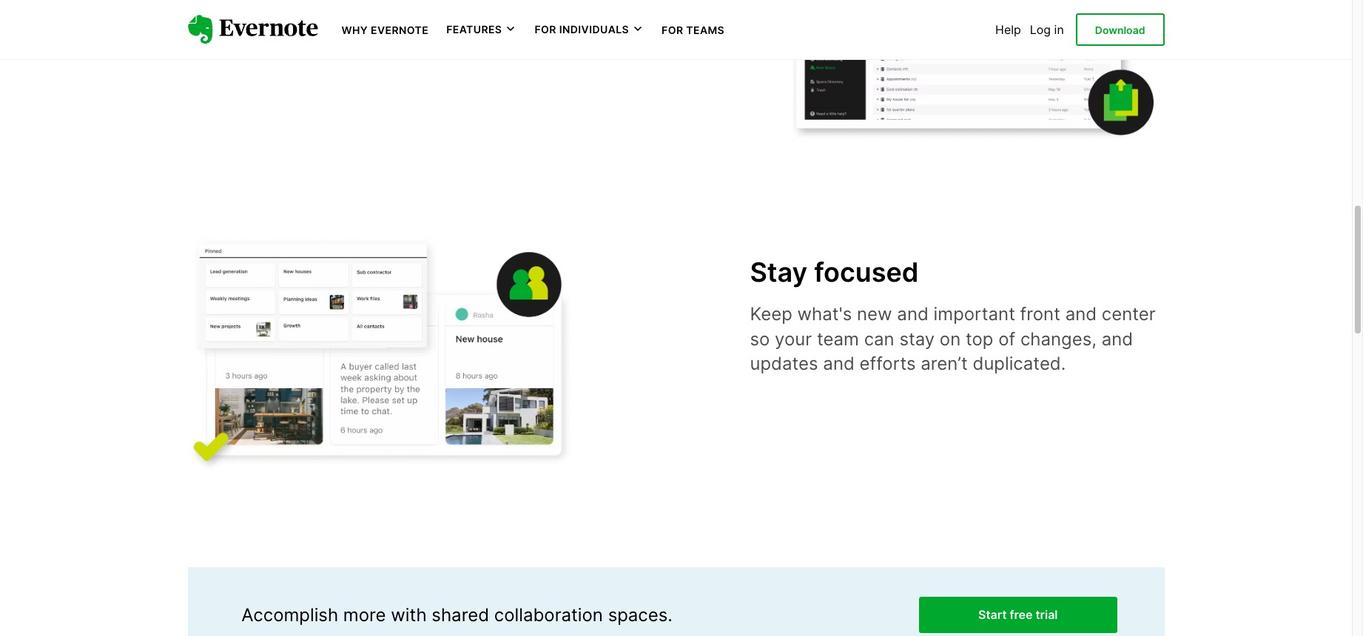 Task type: vqa. For each thing, say whether or not it's contained in the screenshot.
For in the button
yes



Task type: locate. For each thing, give the bounding box(es) containing it.
evernote
[[371, 24, 429, 36]]

trial
[[1036, 607, 1058, 622]]

in
[[1054, 22, 1064, 37]]

with
[[391, 604, 427, 626]]

1 horizontal spatial for
[[662, 24, 683, 36]]

why evernote
[[342, 24, 429, 36]]

changes,
[[1020, 328, 1097, 350]]

evernote logo image
[[188, 15, 318, 44]]

spaces feature on evernote teams plan image
[[188, 236, 572, 473]]

stay
[[750, 256, 808, 289]]

and up the stay
[[897, 303, 929, 325]]

new
[[857, 303, 892, 325]]

for teams
[[662, 24, 725, 36]]

individuals
[[559, 23, 629, 36]]

teams
[[686, 24, 725, 36]]

log in
[[1030, 22, 1064, 37]]

for left teams
[[662, 24, 683, 36]]

team
[[817, 328, 859, 350]]

important
[[934, 303, 1015, 325]]

0 horizontal spatial for
[[535, 23, 556, 36]]

of
[[998, 328, 1015, 350]]

front
[[1020, 303, 1060, 325]]

for
[[535, 23, 556, 36], [662, 24, 683, 36]]

for inside button
[[535, 23, 556, 36]]

and
[[897, 303, 929, 325], [1065, 303, 1097, 325], [1102, 328, 1133, 350], [823, 353, 855, 375]]

duplicated.
[[973, 353, 1066, 375]]

keep what's new and important front and center so your team can stay on top of changes, and updates and efforts aren't duplicated.
[[750, 303, 1156, 375]]

log in link
[[1030, 22, 1064, 37]]

top
[[966, 328, 993, 350]]

for left individuals
[[535, 23, 556, 36]]

log
[[1030, 22, 1051, 37]]

features
[[446, 23, 502, 36]]

collaboration
[[494, 604, 603, 626]]

on
[[940, 328, 961, 350]]



Task type: describe. For each thing, give the bounding box(es) containing it.
start free trial link
[[919, 597, 1117, 634]]

help
[[995, 22, 1021, 37]]

spaces.
[[608, 604, 673, 626]]

for for for teams
[[662, 24, 683, 36]]

start
[[978, 607, 1007, 622]]

stay focused
[[750, 256, 919, 289]]

download
[[1095, 24, 1145, 36]]

features button
[[446, 22, 517, 37]]

lead generation feature of evernote teams image
[[780, 0, 1164, 141]]

for teams link
[[662, 22, 725, 37]]

start free trial
[[978, 607, 1058, 622]]

center
[[1102, 303, 1156, 325]]

keep
[[750, 303, 792, 325]]

focused
[[814, 256, 919, 289]]

can
[[864, 328, 894, 350]]

and down team on the bottom right of the page
[[823, 353, 855, 375]]

and down center
[[1102, 328, 1133, 350]]

aren't
[[921, 353, 968, 375]]

download link
[[1076, 13, 1164, 46]]

for individuals
[[535, 23, 629, 36]]

accomplish more with shared collaboration spaces.
[[241, 604, 673, 626]]

more
[[343, 604, 386, 626]]

free
[[1010, 607, 1033, 622]]

stay
[[899, 328, 935, 350]]

efforts
[[860, 353, 916, 375]]

shared
[[432, 604, 489, 626]]

what's
[[797, 303, 852, 325]]

for individuals button
[[535, 22, 644, 37]]

your
[[775, 328, 812, 350]]

for for for individuals
[[535, 23, 556, 36]]

updates
[[750, 353, 818, 375]]

and up changes,
[[1065, 303, 1097, 325]]

why evernote link
[[342, 22, 429, 37]]

accomplish
[[241, 604, 338, 626]]

help link
[[995, 22, 1021, 37]]

so
[[750, 328, 770, 350]]

why
[[342, 24, 368, 36]]



